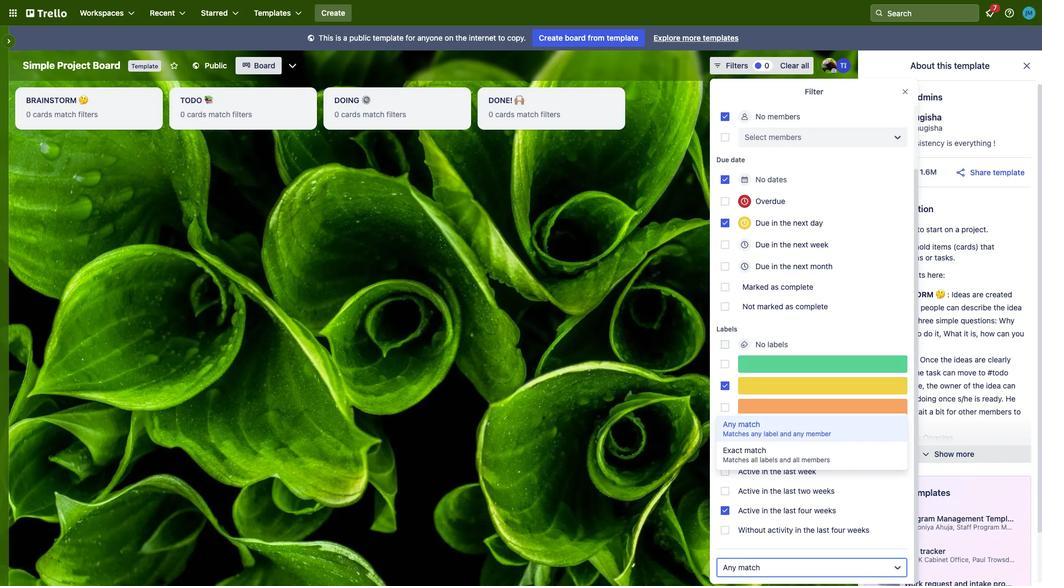 Task type: vqa. For each thing, say whether or not it's contained in the screenshot.
the topmost Color: lime, title: "Planning" element
no



Task type: describe. For each thing, give the bounding box(es) containing it.
1 vertical spatial a
[[956, 225, 960, 234]]

more for show
[[956, 450, 975, 459]]

dmugisha link
[[902, 112, 942, 122]]

program management template by soniya ahuja, staff program manager @ br
[[904, 514, 1042, 531]]

: left finished
[[918, 446, 921, 456]]

todo for todo 📚 0 cards match filters
[[180, 96, 202, 105]]

cards for brainstorm
[[33, 110, 52, 119]]

TODO 📚 text field
[[174, 92, 313, 109]]

simple for simple project board
[[23, 60, 55, 71]]

customize views image
[[287, 60, 298, 71]]

the inside : ideas are created here. here people can describe the idea following three simple questions: why you wish to do it, what it is, how can you do it.
[[994, 303, 1005, 312]]

filter
[[805, 87, 824, 96]]

trowsdale,
[[988, 556, 1021, 564]]

are inside : ideas are created here. here people can describe the idea following three simple questions: why you wish to do it, what it is, how can you do it.
[[973, 290, 984, 299]]

done! inside "doing ⚙️ : ongoing done! 🙌🏽 : finished"
[[882, 446, 907, 456]]

no for no dates
[[756, 175, 766, 184]]

1 vertical spatial move
[[882, 394, 901, 403]]

label right 1
[[750, 426, 767, 435]]

members down no members
[[769, 132, 802, 142]]

project inside site tracker by uk cabinet office, paul trowsdale, project
[[1022, 556, 1042, 564]]

for inside ': once the ideas are clearly defined, the task can move to #todo stage. here, the owner of the idea can move to #doing once s/he is ready. he can also wait a bit for other members to join.'
[[947, 407, 957, 416]]

explore
[[654, 33, 681, 42]]

manager
[[1002, 523, 1028, 531]]

in for due in the next day
[[772, 218, 778, 227]]

project.
[[962, 225, 989, 234]]

back to home image
[[26, 4, 67, 22]]

site
[[904, 547, 918, 556]]

DONE! 🙌🏽 text field
[[482, 92, 621, 109]]

0 vertical spatial as
[[771, 282, 779, 292]]

due for due in the next month
[[756, 262, 770, 271]]

active in the last two weeks
[[738, 486, 835, 496]]

1 label selected
[[745, 426, 799, 435]]

todo 📚
[[882, 355, 916, 364]]

any for any match
[[723, 563, 736, 572]]

marked
[[743, 282, 769, 292]]

1 horizontal spatial program
[[974, 523, 1000, 531]]

0 vertical spatial do
[[924, 329, 933, 338]]

brainstorm 🤔
[[882, 290, 946, 299]]

dmugisha @dmugisha
[[902, 112, 943, 132]]

by inside site tracker by uk cabinet office, paul trowsdale, project
[[904, 556, 912, 564]]

admins
[[913, 92, 943, 102]]

0 vertical spatial labels
[[768, 340, 788, 349]]

0 for doing ⚙️ 0 cards match filters
[[334, 110, 339, 119]]

idea inside : ideas are created here. here people can describe the idea following three simple questions: why you wish to do it, what it is, how can you do it.
[[1007, 303, 1022, 312]]

to inside : ideas are created here. here people can describe the idea following three simple questions: why you wish to do it, what it is, how can you do it.
[[915, 329, 922, 338]]

0 for done! 🙌🏽 0 cards match filters
[[489, 110, 493, 119]]

1 you from the left
[[882, 329, 895, 338]]

bit
[[936, 407, 945, 416]]

in for due in the next week
[[772, 240, 778, 249]]

done! 🙌🏽 0 cards match filters
[[489, 96, 561, 119]]

@
[[1030, 523, 1036, 531]]

filters for brainstorm 🤔 0 cards match filters
[[78, 110, 98, 119]]

this is a public template for anyone on the internet to copy.
[[319, 33, 526, 42]]

weeks for active in the last four weeks
[[814, 506, 836, 515]]

owner
[[940, 381, 962, 390]]

not marked as complete
[[743, 302, 828, 311]]

exact match matches all labels and all members
[[723, 446, 830, 464]]

no for no members
[[756, 112, 766, 121]]

created
[[986, 290, 1013, 299]]

0 horizontal spatial templates
[[703, 33, 739, 42]]

to left start
[[917, 225, 924, 234]]

staff
[[957, 523, 972, 531]]

no labels
[[756, 340, 788, 349]]

the up activity
[[770, 506, 782, 515]]

due date
[[717, 156, 745, 164]]

match inside the done! 🙌🏽 0 cards match filters
[[517, 110, 539, 119]]

board link
[[236, 57, 282, 74]]

ongoing
[[923, 433, 953, 442]]

Search field
[[884, 5, 979, 21]]

week for active in the last week
[[798, 467, 816, 476]]

there are 4 lists here:
[[869, 270, 945, 280]]

4
[[905, 270, 910, 280]]

clear
[[780, 61, 799, 70]]

the down the task
[[927, 381, 938, 390]]

tasks.
[[935, 253, 956, 262]]

to down he
[[1014, 407, 1021, 416]]

wait
[[913, 407, 928, 416]]

s/he
[[958, 394, 973, 403]]

ideas inside each list can hold items (cards) that represent ideas or tasks.
[[905, 253, 924, 262]]

the down due in the next day
[[780, 240, 791, 249]]

match down without
[[739, 563, 760, 572]]

other
[[959, 407, 977, 416]]

list
[[888, 242, 899, 251]]

member
[[806, 430, 831, 438]]

template right public
[[373, 33, 404, 42]]

any match matches any label and any member
[[723, 420, 831, 438]]

0 horizontal spatial do
[[882, 342, 891, 351]]

three
[[916, 316, 934, 325]]

public
[[205, 61, 227, 70]]

can up he
[[1003, 381, 1016, 390]]

all inside clear all button
[[801, 61, 809, 70]]

consistency
[[902, 138, 945, 148]]

that
[[981, 242, 995, 251]]

marked
[[757, 302, 784, 311]]

2 you from the left
[[1012, 329, 1025, 338]]

marked as complete
[[743, 282, 814, 292]]

dmugisha (dmugisha) image
[[868, 113, 895, 140]]

explore more templates
[[654, 33, 739, 42]]

site tracker by uk cabinet office, paul trowsdale, project
[[904, 547, 1042, 564]]

next for day
[[793, 218, 808, 227]]

and for exact match
[[780, 456, 791, 464]]

recent
[[150, 8, 175, 17]]

show more
[[935, 450, 975, 459]]

related templates
[[876, 488, 951, 498]]

workspaces button
[[73, 4, 141, 22]]

0 vertical spatial template
[[131, 62, 158, 69]]

doing for doing ⚙️ : ongoing done! 🙌🏽 : finished
[[882, 433, 908, 442]]

this member is an admin of this board. image
[[832, 68, 837, 73]]

wish
[[897, 329, 913, 338]]

the up here,
[[913, 368, 924, 377]]

color: orange, title: none element
[[738, 399, 908, 416]]

: ideas are created here. here people can describe the idea following three simple questions: why you wish to do it, what it is, how can you do it.
[[882, 290, 1025, 351]]

template inside share template button
[[993, 167, 1025, 177]]

clear all
[[780, 61, 809, 70]]

the right activity
[[804, 526, 815, 535]]

can down why on the right bottom of page
[[997, 329, 1010, 338]]

not
[[743, 302, 755, 311]]

any for any match matches any label and any member
[[723, 420, 736, 429]]

explore more templates link
[[647, 29, 745, 47]]

board for board admins
[[887, 92, 911, 102]]

the up due in the next week
[[780, 218, 791, 227]]

it.
[[893, 342, 900, 351]]

clearly
[[988, 355, 1011, 364]]

about this template
[[911, 61, 990, 71]]

1 vertical spatial templates
[[910, 488, 951, 498]]

selected
[[769, 426, 799, 435]]

7 notifications image
[[984, 7, 997, 20]]

members inside ': once the ideas are clearly defined, the task can move to #todo stage. here, the owner of the idea can move to #doing once s/he is ready. he can also wait a bit for other members to join.'
[[979, 407, 1012, 416]]

0 horizontal spatial on
[[445, 33, 454, 42]]

simple project board
[[23, 60, 121, 71]]

to up also
[[903, 394, 910, 403]]

1 vertical spatial complete
[[796, 302, 828, 311]]

filters for todo 📚 0 cards match filters
[[232, 110, 252, 119]]

dmugisha (dmugisha) image
[[822, 58, 837, 73]]

and for any match
[[780, 430, 792, 438]]

is inside ': once the ideas are clearly defined, the task can move to #todo stage. here, the owner of the idea can move to #doing once s/he is ready. he can also wait a bit for other members to join.'
[[975, 394, 981, 403]]

the down exact match matches all labels and all members
[[770, 467, 782, 476]]

🙌🏽 inside "doing ⚙️ : ongoing done! 🙌🏽 : finished"
[[909, 446, 918, 456]]

two
[[798, 486, 811, 496]]

next for month
[[793, 262, 808, 271]]

finished
[[923, 446, 952, 456]]

to left copy.
[[498, 33, 505, 42]]

stage.
[[882, 381, 904, 390]]

open information menu image
[[1004, 8, 1015, 18]]

1
[[745, 426, 748, 435]]

how
[[981, 329, 995, 338]]

create for create
[[321, 8, 345, 17]]

lists
[[912, 270, 926, 280]]

board inside text field
[[93, 60, 121, 71]]

recent button
[[143, 4, 192, 22]]

public
[[350, 33, 371, 42]]

0 horizontal spatial program
[[904, 514, 935, 523]]

more for explore
[[683, 33, 701, 42]]

2 vertical spatial weeks
[[848, 526, 870, 535]]

hold
[[915, 242, 931, 251]]

soniya
[[914, 523, 934, 531]]

this
[[319, 33, 334, 42]]

next for week
[[793, 240, 808, 249]]

can up the simple at the right bottom of page
[[947, 303, 960, 312]]

active for active in the last two weeks
[[738, 486, 760, 496]]

the left internet
[[456, 33, 467, 42]]

star or unstar board image
[[170, 61, 179, 70]]

match inside brainstorm 🤔 0 cards match filters
[[54, 110, 76, 119]]

sm image
[[306, 33, 317, 44]]

management
[[937, 514, 984, 523]]

simple
[[936, 316, 959, 325]]

⚙️ for cards
[[361, 96, 371, 105]]

🤔 for brainstorm 🤔
[[936, 290, 946, 299]]

of
[[964, 381, 971, 390]]

template inside program management template by soniya ahuja, staff program manager @ br
[[986, 514, 1019, 523]]

1 horizontal spatial as
[[786, 302, 794, 311]]

🙌🏽 inside the done! 🙌🏽 0 cards match filters
[[515, 96, 524, 105]]

also
[[897, 407, 911, 416]]

defined,
[[882, 368, 911, 377]]

task
[[926, 368, 941, 377]]

cards for todo
[[187, 110, 206, 119]]

is for consistency
[[947, 138, 953, 148]]

in for due in the next month
[[772, 262, 778, 271]]

todo 📚 0 cards match filters
[[180, 96, 252, 119]]

📚 for todo 📚
[[906, 355, 916, 364]]

cards for done!
[[495, 110, 515, 119]]

: once the ideas are clearly defined, the task can move to #todo stage. here, the owner of the idea can move to #doing once s/he is ready. he can also wait a bit for other members to join.
[[882, 355, 1021, 429]]



Task type: locate. For each thing, give the bounding box(es) containing it.
board for create
[[565, 33, 586, 42]]

filters inside brainstorm 🤔 0 cards match filters
[[78, 110, 98, 119]]

last left two
[[784, 486, 796, 496]]

0 horizontal spatial all
[[751, 456, 758, 464]]

0 vertical spatial next
[[793, 218, 808, 227]]

filters inside doing ⚙️ 0 cards match filters
[[387, 110, 406, 119]]

is right the this
[[336, 33, 341, 42]]

0 for brainstorm 🤔 0 cards match filters
[[26, 110, 31, 119]]

2 vertical spatial is
[[975, 394, 981, 403]]

1 horizontal spatial simple
[[869, 225, 893, 234]]

1 filters from the left
[[78, 110, 98, 119]]

date
[[731, 156, 745, 164]]

create inside 'button'
[[321, 8, 345, 17]]

1 horizontal spatial done!
[[882, 446, 907, 456]]

cards inside the done! 🙌🏽 0 cards match filters
[[495, 110, 515, 119]]

matches down exact
[[723, 456, 749, 464]]

0 inside todo 📚 0 cards match filters
[[180, 110, 185, 119]]

cards down brainstorm 🤔 text box at the top of the page
[[33, 110, 52, 119]]

is,
[[971, 329, 979, 338]]

ideas
[[905, 253, 924, 262], [954, 355, 973, 364]]

exact
[[723, 446, 743, 455]]

📚 for todo 📚 0 cards match filters
[[204, 96, 214, 105]]

tracker
[[920, 547, 946, 556]]

1 vertical spatial week
[[798, 467, 816, 476]]

as
[[771, 282, 779, 292], [786, 302, 794, 311]]

project right the trowsdale,
[[1022, 556, 1042, 564]]

brainstorm down board name text field
[[26, 96, 77, 105]]

0 vertical spatial move
[[958, 368, 977, 377]]

2 vertical spatial a
[[930, 407, 934, 416]]

no down marked
[[756, 340, 766, 349]]

3 cards from the left
[[341, 110, 361, 119]]

due in the next day
[[756, 218, 823, 227]]

week
[[811, 240, 829, 249], [798, 467, 816, 476]]

on right start
[[945, 225, 954, 234]]

: left ideas
[[948, 290, 950, 299]]

0 horizontal spatial create
[[321, 8, 345, 17]]

are left 'clearly' on the bottom right of page
[[975, 355, 986, 364]]

1 horizontal spatial move
[[958, 368, 977, 377]]

1 vertical spatial 🙌🏽
[[909, 446, 918, 456]]

1 vertical spatial more
[[956, 450, 975, 459]]

match inside doing ⚙️ 0 cards match filters
[[363, 110, 385, 119]]

due for due in the next week
[[756, 240, 770, 249]]

start
[[927, 225, 943, 234]]

1 horizontal spatial create
[[539, 33, 563, 42]]

template right from
[[607, 33, 639, 42]]

match down 1
[[745, 446, 766, 455]]

create up the this
[[321, 8, 345, 17]]

search image
[[875, 9, 884, 17]]

0 for todo 📚 0 cards match filters
[[180, 110, 185, 119]]

0 horizontal spatial board
[[93, 60, 121, 71]]

1 vertical spatial for
[[947, 407, 957, 416]]

1 vertical spatial and
[[780, 456, 791, 464]]

each list can hold items (cards) that represent ideas or tasks.
[[869, 242, 995, 262]]

template
[[131, 62, 158, 69], [986, 514, 1019, 523]]

0 horizontal spatial simple
[[23, 60, 55, 71]]

filters down todo 📚 text field at left
[[232, 110, 252, 119]]

from
[[588, 33, 605, 42]]

in down exact match matches all labels and all members
[[762, 467, 768, 476]]

2 vertical spatial next
[[793, 262, 808, 271]]

to left #todo
[[979, 368, 986, 377]]

2 horizontal spatial a
[[956, 225, 960, 234]]

due for due in the next day
[[756, 218, 770, 227]]

by inside program management template by soniya ahuja, staff program manager @ br
[[904, 523, 912, 531]]

1 cards from the left
[[33, 110, 52, 119]]

brainstorm
[[26, 96, 77, 105], [882, 290, 934, 299]]

0 horizontal spatial for
[[406, 33, 415, 42]]

create right copy.
[[539, 33, 563, 42]]

labels down "not marked as complete"
[[768, 340, 788, 349]]

members
[[768, 112, 801, 121], [769, 132, 802, 142], [979, 407, 1012, 416], [802, 456, 830, 464]]

0 horizontal spatial as
[[771, 282, 779, 292]]

1 vertical spatial next
[[793, 240, 808, 249]]

0 horizontal spatial is
[[336, 33, 341, 42]]

1 vertical spatial brainstorm
[[882, 290, 934, 299]]

🤔 inside brainstorm 🤔 0 cards match filters
[[79, 96, 88, 105]]

template inside create board from template link
[[607, 33, 639, 42]]

do left 'it.'
[[882, 342, 891, 351]]

1.6m
[[920, 167, 937, 176]]

📚 down 'public' button
[[204, 96, 214, 105]]

1 horizontal spatial you
[[1012, 329, 1025, 338]]

represent
[[869, 253, 903, 262]]

todo inside todo 📚 0 cards match filters
[[180, 96, 202, 105]]

next left 'month'
[[793, 262, 808, 271]]

due up marked
[[756, 262, 770, 271]]

are inside ': once the ideas are clearly defined, the task can move to #todo stage. here, the owner of the idea can move to #doing once s/he is ready. he can also wait a bit for other members to join.'
[[975, 355, 986, 364]]

more right show
[[956, 450, 975, 459]]

brainstorm inside brainstorm 🤔 0 cards match filters
[[26, 96, 77, 105]]

1 horizontal spatial template
[[986, 514, 1019, 523]]

here
[[902, 303, 919, 312]]

board left the customize views image on the top left of the page
[[254, 61, 275, 70]]

board up brainstorm 🤔 text box at the top of the page
[[93, 60, 121, 71]]

select members
[[745, 132, 802, 142]]

0 horizontal spatial idea
[[986, 381, 1001, 390]]

board up list
[[895, 225, 915, 234]]

2 horizontal spatial is
[[975, 394, 981, 403]]

0 horizontal spatial brainstorm
[[26, 96, 77, 105]]

4 cards from the left
[[495, 110, 515, 119]]

1 next from the top
[[793, 218, 808, 227]]

the right once
[[941, 355, 952, 364]]

project inside board name text field
[[57, 60, 91, 71]]

doing inside doing ⚙️ 0 cards match filters
[[334, 96, 359, 105]]

trello inspiration (inspiringtaco) image
[[836, 58, 851, 73]]

board for simple
[[895, 225, 915, 234]]

starred button
[[195, 4, 245, 22]]

members up select members
[[768, 112, 801, 121]]

: inside ': once the ideas are clearly defined, the task can move to #todo stage. here, the owner of the idea can move to #doing once s/he is ready. he can also wait a bit for other members to join.'
[[916, 355, 918, 364]]

last down active in the last two weeks
[[784, 506, 796, 515]]

Board name text field
[[17, 57, 126, 74]]

0 vertical spatial four
[[798, 506, 812, 515]]

0 inside doing ⚙️ 0 cards match filters
[[334, 110, 339, 119]]

matches inside any match matches any label and any member
[[723, 430, 749, 438]]

todo
[[180, 96, 202, 105], [882, 355, 904, 364]]

due left 'date'
[[717, 156, 729, 164]]

1 active from the top
[[738, 467, 760, 476]]

following
[[882, 316, 914, 325]]

label up exact match matches all labels and all members
[[764, 430, 778, 438]]

1 horizontal spatial brainstorm
[[882, 290, 934, 299]]

0 vertical spatial and
[[780, 430, 792, 438]]

1 vertical spatial is
[[947, 138, 953, 148]]

program down the related templates at the right bottom
[[904, 514, 935, 523]]

📚 inside todo 📚 0 cards match filters
[[204, 96, 214, 105]]

matches inside exact match matches all labels and all members
[[723, 456, 749, 464]]

2 cards from the left
[[187, 110, 206, 119]]

📚
[[204, 96, 214, 105], [906, 355, 916, 364]]

⚙️ inside doing ⚙️ 0 cards match filters
[[361, 96, 371, 105]]

label inside any match matches any label and any member
[[764, 430, 778, 438]]

1 horizontal spatial board
[[895, 225, 915, 234]]

1 horizontal spatial all
[[793, 456, 800, 464]]

cards down doing ⚙️ text box
[[341, 110, 361, 119]]

about
[[911, 61, 935, 71]]

idea inside ': once the ideas are clearly defined, the task can move to #todo stage. here, the owner of the idea can move to #doing once s/he is ready. he can also wait a bit for other members to join.'
[[986, 381, 1001, 390]]

due
[[717, 156, 729, 164], [756, 218, 770, 227], [756, 240, 770, 249], [756, 262, 770, 271]]

: left once
[[916, 355, 918, 364]]

in down active in the last week
[[762, 486, 768, 496]]

more inside button
[[956, 450, 975, 459]]

1 vertical spatial on
[[945, 225, 954, 234]]

jeremy miller (jeremymiller198) image
[[1023, 7, 1036, 20]]

match down brainstorm 🤔 text box at the top of the page
[[54, 110, 76, 119]]

any inside any match matches any label and any member
[[723, 420, 736, 429]]

on
[[445, 33, 454, 42], [945, 225, 954, 234]]

and inside exact match matches all labels and all members
[[780, 456, 791, 464]]

color: yellow, title: none element
[[738, 377, 908, 395]]

weeks for active in the last two weeks
[[813, 486, 835, 496]]

matches for exact
[[723, 456, 749, 464]]

doing inside "doing ⚙️ : ongoing done! 🙌🏽 : finished"
[[882, 433, 908, 442]]

no
[[756, 112, 766, 121], [756, 175, 766, 184], [756, 340, 766, 349]]

any
[[723, 420, 736, 429], [723, 563, 736, 572]]

2 horizontal spatial all
[[801, 61, 809, 70]]

idea up why on the right bottom of page
[[1007, 303, 1022, 312]]

cards down todo 📚 text field at left
[[187, 110, 206, 119]]

the down active in the last week
[[770, 486, 782, 496]]

complete
[[781, 282, 814, 292], [796, 302, 828, 311]]

more right explore
[[683, 33, 701, 42]]

0 horizontal spatial a
[[343, 33, 347, 42]]

1 vertical spatial do
[[882, 342, 891, 351]]

0 vertical spatial more
[[683, 33, 701, 42]]

0 inside brainstorm 🤔 0 cards match filters
[[26, 110, 31, 119]]

3 next from the top
[[793, 262, 808, 271]]

0 vertical spatial 🤔
[[79, 96, 88, 105]]

brainstorm for brainstorm 🤔
[[882, 290, 934, 299]]

copy.
[[507, 33, 526, 42]]

1 vertical spatial by
[[904, 556, 912, 564]]

⚙️ for ongoing
[[909, 433, 919, 442]]

2 by from the top
[[904, 556, 912, 564]]

BRAINSTORM 🤔 text field
[[20, 92, 159, 109]]

create
[[321, 8, 345, 17], [539, 33, 563, 42]]

: left the ongoing
[[919, 433, 921, 442]]

template right 'this'
[[954, 61, 990, 71]]

active
[[738, 467, 760, 476], [738, 486, 760, 496], [738, 506, 760, 515]]

1 horizontal spatial 🙌🏽
[[909, 446, 918, 456]]

:
[[948, 290, 950, 299], [916, 355, 918, 364], [919, 433, 921, 442], [918, 446, 921, 456]]

1 vertical spatial as
[[786, 302, 794, 311]]

there
[[869, 270, 890, 280]]

this
[[937, 61, 952, 71]]

labels
[[717, 325, 738, 333]]

filters inside todo 📚 0 cards match filters
[[232, 110, 252, 119]]

0 vertical spatial for
[[406, 33, 415, 42]]

active up without
[[738, 506, 760, 515]]

filters down doing ⚙️ text box
[[387, 110, 406, 119]]

0 vertical spatial complete
[[781, 282, 814, 292]]

can inside each list can hold items (cards) that represent ideas or tasks.
[[901, 242, 913, 251]]

⚙️ inside "doing ⚙️ : ongoing done! 🙌🏽 : finished"
[[909, 433, 919, 442]]

1 horizontal spatial board
[[254, 61, 275, 70]]

2 filters from the left
[[232, 110, 252, 119]]

2 active from the top
[[738, 486, 760, 496]]

filters
[[726, 61, 748, 70]]

cards down done! 🙌🏽 "text box"
[[495, 110, 515, 119]]

last
[[784, 467, 796, 476], [784, 486, 796, 496], [784, 506, 796, 515], [817, 526, 830, 535]]

1 vertical spatial simple
[[869, 225, 893, 234]]

0 vertical spatial board
[[565, 33, 586, 42]]

in for active in the last four weeks
[[762, 506, 768, 515]]

office,
[[950, 556, 971, 564]]

match inside exact match matches all labels and all members
[[745, 446, 766, 455]]

1 vertical spatial 🤔
[[936, 290, 946, 299]]

in for active in the last week
[[762, 467, 768, 476]]

1 any from the left
[[751, 430, 762, 438]]

can up owner
[[943, 368, 956, 377]]

in for active in the last two weeks
[[762, 486, 768, 496]]

share template button
[[955, 167, 1025, 178]]

3 active from the top
[[738, 506, 760, 515]]

0 vertical spatial active
[[738, 467, 760, 476]]

filters for done! 🙌🏽 0 cards match filters
[[541, 110, 561, 119]]

1 no from the top
[[756, 112, 766, 121]]

1 vertical spatial no
[[756, 175, 766, 184]]

is right s/he
[[975, 394, 981, 403]]

last for week
[[784, 467, 796, 476]]

dmugisha
[[902, 112, 942, 122]]

a inside ': once the ideas are clearly defined, the task can move to #todo stage. here, the owner of the idea can move to #doing once s/he is ready. he can also wait a bit for other members to join.'
[[930, 407, 934, 416]]

active for active in the last four weeks
[[738, 506, 760, 515]]

close popover image
[[901, 87, 910, 96]]

board for board
[[254, 61, 275, 70]]

day
[[811, 218, 823, 227]]

project up brainstorm 🤔 text box at the top of the page
[[57, 60, 91, 71]]

filters down done! 🙌🏽 "text box"
[[541, 110, 561, 119]]

1 horizontal spatial templates
[[910, 488, 951, 498]]

1 horizontal spatial todo
[[882, 355, 904, 364]]

due down 'overdue'
[[756, 218, 770, 227]]

last down active in the last four weeks
[[817, 526, 830, 535]]

2 vertical spatial no
[[756, 340, 766, 349]]

join.
[[882, 420, 897, 429]]

filters inside the done! 🙌🏽 0 cards match filters
[[541, 110, 561, 119]]

#doing
[[912, 394, 937, 403]]

0 vertical spatial are
[[892, 270, 903, 280]]

share
[[970, 167, 991, 177]]

0 vertical spatial 📚
[[204, 96, 214, 105]]

once
[[939, 394, 956, 403]]

and up active in the last week
[[780, 456, 791, 464]]

due in the next month
[[756, 262, 833, 271]]

simple inside board name text field
[[23, 60, 55, 71]]

brainstorm for brainstorm 🤔 0 cards match filters
[[26, 96, 77, 105]]

🤔 for brainstorm 🤔 0 cards match filters
[[79, 96, 88, 105]]

members down ready.
[[979, 407, 1012, 416]]

0 vertical spatial by
[[904, 523, 912, 531]]

2 vertical spatial are
[[975, 355, 986, 364]]

0
[[765, 61, 770, 70], [26, 110, 31, 119], [180, 110, 185, 119], [334, 110, 339, 119], [489, 110, 493, 119]]

members down member
[[802, 456, 830, 464]]

more
[[683, 33, 701, 42], [956, 450, 975, 459]]

ideas down hold
[[905, 253, 924, 262]]

cards inside brainstorm 🤔 0 cards match filters
[[33, 110, 52, 119]]

complete down the marked as complete
[[796, 302, 828, 311]]

1 vertical spatial ideas
[[954, 355, 973, 364]]

1 horizontal spatial ideas
[[954, 355, 973, 364]]

any left member
[[794, 430, 804, 438]]

0 horizontal spatial 📚
[[204, 96, 214, 105]]

a
[[343, 33, 347, 42], [956, 225, 960, 234], [930, 407, 934, 416]]

filters for doing ⚙️ 0 cards match filters
[[387, 110, 406, 119]]

DOING ⚙️ text field
[[328, 92, 467, 109]]

match up exact
[[739, 420, 760, 429]]

uk
[[914, 556, 923, 564]]

simple board to start on a project.
[[869, 225, 989, 234]]

done! inside the done! 🙌🏽 0 cards match filters
[[489, 96, 513, 105]]

week up 'month'
[[811, 240, 829, 249]]

templates
[[703, 33, 739, 42], [910, 488, 951, 498]]

complete down the due in the next month
[[781, 282, 814, 292]]

1 horizontal spatial 🤔
[[936, 290, 946, 299]]

board left from
[[565, 33, 586, 42]]

by left uk in the right bottom of the page
[[904, 556, 912, 564]]

match inside any match matches any label and any member
[[739, 420, 760, 429]]

1 matches from the top
[[723, 430, 749, 438]]

paul
[[973, 556, 986, 564]]

ideas down the it
[[954, 355, 973, 364]]

project
[[57, 60, 91, 71], [1022, 556, 1042, 564]]

the right of
[[973, 381, 984, 390]]

cards inside doing ⚙️ 0 cards match filters
[[341, 110, 361, 119]]

doing ⚙️ 0 cards match filters
[[334, 96, 406, 119]]

doing ⚙️ : ongoing done! 🙌🏽 : finished
[[882, 433, 953, 456]]

in up the marked as complete
[[772, 262, 778, 271]]

3 filters from the left
[[387, 110, 406, 119]]

0 horizontal spatial move
[[882, 394, 901, 403]]

you up 'it.'
[[882, 329, 895, 338]]

1 horizontal spatial do
[[924, 329, 933, 338]]

week up two
[[798, 467, 816, 476]]

for left anyone
[[406, 33, 415, 42]]

0 vertical spatial no
[[756, 112, 766, 121]]

1 horizontal spatial for
[[947, 407, 957, 416]]

program right staff
[[974, 523, 1000, 531]]

week for due in the next week
[[811, 240, 829, 249]]

move down stage.
[[882, 394, 901, 403]]

: inside : ideas are created here. here people can describe the idea following three simple questions: why you wish to do it, what it is, how can you do it.
[[948, 290, 950, 299]]

idea up ready.
[[986, 381, 1001, 390]]

1 vertical spatial active
[[738, 486, 760, 496]]

in right activity
[[795, 526, 802, 535]]

📚 left once
[[906, 355, 916, 364]]

1 any from the top
[[723, 420, 736, 429]]

🤔 down board name text field
[[79, 96, 88, 105]]

0 inside the done! 🙌🏽 0 cards match filters
[[489, 110, 493, 119]]

it
[[964, 329, 969, 338]]

1 by from the top
[[904, 523, 912, 531]]

0 horizontal spatial ideas
[[905, 253, 924, 262]]

create board from template link
[[533, 29, 645, 47]]

in down due in the next day
[[772, 240, 778, 249]]

to
[[498, 33, 505, 42], [917, 225, 924, 234], [915, 329, 922, 338], [979, 368, 986, 377], [903, 394, 910, 403], [1014, 407, 1021, 416]]

and inside any match matches any label and any member
[[780, 430, 792, 438]]

board inside create board from template link
[[565, 33, 586, 42]]

1 vertical spatial 📚
[[906, 355, 916, 364]]

⚙️
[[361, 96, 371, 105], [909, 433, 919, 442]]

due for due date
[[717, 156, 729, 164]]

next up the due in the next month
[[793, 240, 808, 249]]

is for this
[[336, 33, 341, 42]]

members inside exact match matches all labels and all members
[[802, 456, 830, 464]]

2 no from the top
[[756, 175, 766, 184]]

2 any from the left
[[794, 430, 804, 438]]

template left @
[[986, 514, 1019, 523]]

active in the last four weeks
[[738, 506, 836, 515]]

cards for doing
[[341, 110, 361, 119]]

brainstorm 🤔 0 cards match filters
[[26, 96, 98, 119]]

ideas inside ': once the ideas are clearly defined, the task can move to #todo stage. here, the owner of the idea can move to #doing once s/he is ready. he can also wait a bit for other members to join.'
[[954, 355, 973, 364]]

br
[[1038, 523, 1042, 531]]

2 next from the top
[[793, 240, 808, 249]]

1 horizontal spatial project
[[1022, 556, 1042, 564]]

labels up active in the last week
[[760, 456, 778, 464]]

people
[[921, 303, 945, 312]]

1 vertical spatial are
[[973, 290, 984, 299]]

0 horizontal spatial ⚙️
[[361, 96, 371, 105]]

the up the marked as complete
[[780, 262, 791, 271]]

2 any from the top
[[723, 563, 736, 572]]

1 vertical spatial project
[[1022, 556, 1042, 564]]

matches for any
[[723, 430, 749, 438]]

doing for doing ⚙️ 0 cards match filters
[[334, 96, 359, 105]]

0 vertical spatial done!
[[489, 96, 513, 105]]

0 vertical spatial idea
[[1007, 303, 1022, 312]]

month
[[811, 262, 833, 271]]

color: green, title: none element
[[738, 356, 908, 373]]

match down todo 📚 text field at left
[[209, 110, 230, 119]]

0 horizontal spatial template
[[131, 62, 158, 69]]

todo for todo 📚
[[882, 355, 904, 364]]

for
[[406, 33, 415, 42], [947, 407, 957, 416]]

board
[[93, 60, 121, 71], [254, 61, 275, 70], [887, 92, 911, 102]]

4 filters from the left
[[541, 110, 561, 119]]

2 vertical spatial active
[[738, 506, 760, 515]]

labels inside exact match matches all labels and all members
[[760, 456, 778, 464]]

cards inside todo 📚 0 cards match filters
[[187, 110, 206, 119]]

weeks
[[813, 486, 835, 496], [814, 506, 836, 515], [848, 526, 870, 535]]

1 horizontal spatial doing
[[882, 433, 908, 442]]

no for no labels
[[756, 340, 766, 349]]

simple up each
[[869, 225, 893, 234]]

1 vertical spatial four
[[832, 526, 846, 535]]

questions:
[[961, 316, 997, 325]]

last for four
[[784, 506, 796, 515]]

🤔 up people
[[936, 290, 946, 299]]

1 horizontal spatial on
[[945, 225, 954, 234]]

1 horizontal spatial is
[[947, 138, 953, 148]]

internet
[[469, 33, 496, 42]]

active for active in the last week
[[738, 467, 760, 476]]

simple for simple board to start on a project.
[[869, 225, 893, 234]]

3 no from the top
[[756, 340, 766, 349]]

ideas
[[952, 290, 971, 299]]

match down doing ⚙️ text box
[[363, 110, 385, 119]]

last for two
[[784, 486, 796, 496]]

2 matches from the top
[[723, 456, 749, 464]]

1 horizontal spatial 📚
[[906, 355, 916, 364]]

no dates
[[756, 175, 787, 184]]

0 horizontal spatial you
[[882, 329, 895, 338]]

ahuja,
[[936, 523, 955, 531]]

match down done! 🙌🏽 "text box"
[[517, 110, 539, 119]]

match inside todo 📚 0 cards match filters
[[209, 110, 230, 119]]

active in the last week
[[738, 467, 816, 476]]

can up join.
[[882, 407, 895, 416]]

1 vertical spatial doing
[[882, 433, 908, 442]]

template left the star or unstar board icon
[[131, 62, 158, 69]]

move up of
[[958, 368, 977, 377]]

for right bit
[[947, 407, 957, 416]]

1 horizontal spatial ⚙️
[[909, 433, 919, 442]]

1 vertical spatial create
[[539, 33, 563, 42]]

0 vertical spatial create
[[321, 8, 345, 17]]

primary element
[[0, 0, 1042, 26]]

last up active in the last two weeks
[[784, 467, 796, 476]]

simple up brainstorm 🤔 0 cards match filters
[[23, 60, 55, 71]]

activity
[[717, 449, 741, 457]]

0 horizontal spatial board
[[565, 33, 586, 42]]

1 vertical spatial weeks
[[814, 506, 836, 515]]

create for create board from template
[[539, 33, 563, 42]]



